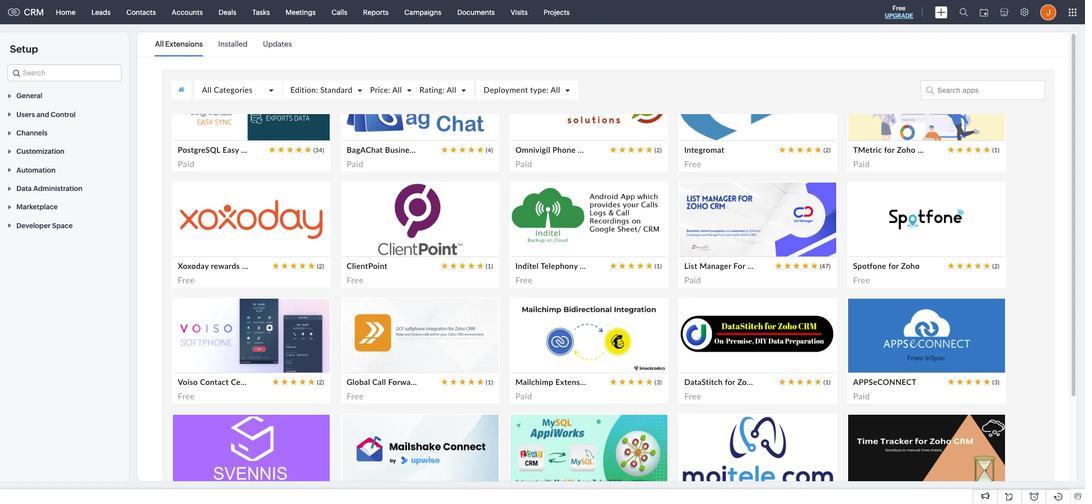 Task type: vqa. For each thing, say whether or not it's contained in the screenshot.
Location TEXT FIELD
no



Task type: locate. For each thing, give the bounding box(es) containing it.
tasks
[[252, 8, 270, 16]]

crm
[[24, 7, 44, 17]]

accounts link
[[164, 0, 211, 24]]

control
[[51, 111, 76, 119]]

customization
[[16, 148, 65, 156]]

home
[[56, 8, 76, 16]]

setup
[[10, 43, 38, 55]]

reports
[[363, 8, 389, 16]]

deals link
[[211, 0, 244, 24]]

visits link
[[503, 0, 536, 24]]

developer space
[[16, 222, 73, 230]]

extensions
[[165, 40, 203, 48]]

tasks link
[[244, 0, 278, 24]]

search element
[[954, 0, 974, 24]]

data
[[16, 185, 32, 193]]

updates link
[[263, 33, 292, 56]]

documents link
[[449, 0, 503, 24]]

profile image
[[1040, 4, 1056, 20]]

crm link
[[8, 7, 44, 17]]

reports link
[[355, 0, 396, 24]]

users and control
[[16, 111, 76, 119]]

deals
[[219, 8, 236, 16]]

create menu image
[[935, 6, 948, 18]]

space
[[52, 222, 73, 230]]

visits
[[511, 8, 528, 16]]

projects
[[544, 8, 570, 16]]

all extensions
[[155, 40, 203, 48]]

developer
[[16, 222, 51, 230]]

marketplace
[[16, 203, 58, 211]]

automation button
[[0, 161, 129, 179]]

None field
[[7, 65, 122, 81]]

campaigns link
[[396, 0, 449, 24]]



Task type: describe. For each thing, give the bounding box(es) containing it.
calendar image
[[980, 8, 988, 16]]

and
[[37, 111, 49, 119]]

channels button
[[0, 124, 129, 142]]

home link
[[48, 0, 84, 24]]

administration
[[33, 185, 82, 193]]

contacts
[[126, 8, 156, 16]]

profile element
[[1035, 0, 1062, 24]]

contacts link
[[119, 0, 164, 24]]

calls
[[332, 8, 347, 16]]

all extensions link
[[155, 33, 203, 56]]

campaigns
[[404, 8, 441, 16]]

meetings
[[286, 8, 316, 16]]

channels
[[16, 129, 48, 137]]

general button
[[0, 86, 129, 105]]

data administration button
[[0, 179, 129, 198]]

projects link
[[536, 0, 578, 24]]

leads
[[91, 8, 111, 16]]

developer space button
[[0, 216, 129, 235]]

general
[[16, 92, 42, 100]]

all
[[155, 40, 164, 48]]

documents
[[457, 8, 495, 16]]

free upgrade
[[885, 4, 913, 19]]

meetings link
[[278, 0, 324, 24]]

upgrade
[[885, 12, 913, 19]]

marketplace button
[[0, 198, 129, 216]]

installed
[[218, 40, 248, 48]]

customization button
[[0, 142, 129, 161]]

automation
[[16, 166, 55, 174]]

users
[[16, 111, 35, 119]]

installed link
[[218, 33, 248, 56]]

calls link
[[324, 0, 355, 24]]

leads link
[[84, 0, 119, 24]]

search image
[[960, 8, 968, 16]]

users and control button
[[0, 105, 129, 124]]

data administration
[[16, 185, 82, 193]]

Search text field
[[8, 65, 121, 81]]

updates
[[263, 40, 292, 48]]

free
[[893, 4, 906, 12]]

accounts
[[172, 8, 203, 16]]

create menu element
[[929, 0, 954, 24]]



